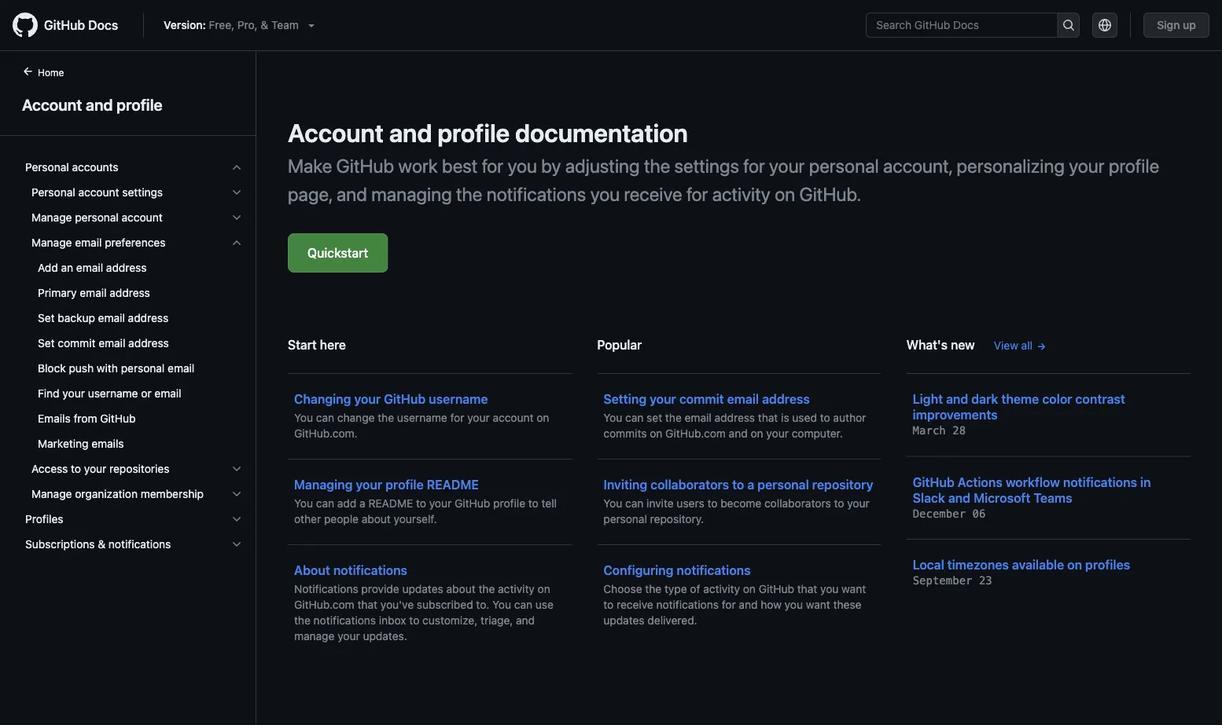 Task type: locate. For each thing, give the bounding box(es) containing it.
set backup email address link
[[19, 306, 249, 331]]

2 manage from the top
[[31, 236, 72, 249]]

1 horizontal spatial account
[[122, 211, 163, 224]]

manage organization membership button
[[19, 482, 249, 507]]

can down inviting
[[625, 497, 644, 510]]

account inside dropdown button
[[122, 211, 163, 224]]

can up 'github.com.' at left
[[316, 412, 334, 425]]

github.com down 'notifications'
[[294, 599, 354, 612]]

commit right setting
[[679, 392, 724, 407]]

workflow
[[1006, 475, 1060, 490]]

and inside light and dark theme color contrast improvements march 28
[[946, 392, 968, 407]]

account and profile documentation make github work best for you by adjusting the settings for your personal account, personalizing your profile page, and managing the notifications you receive for activity on github.
[[288, 118, 1160, 205]]

view all
[[994, 339, 1033, 352]]

a right add
[[360, 497, 365, 510]]

receive down choose
[[617, 599, 653, 612]]

personal account settings button
[[19, 180, 249, 205]]

changing
[[294, 392, 351, 407]]

1 horizontal spatial that
[[758, 412, 778, 425]]

notifications inside account and profile documentation make github work best for you by adjusting the settings for your personal account, personalizing your profile page, and managing the notifications you receive for activity on github.
[[487, 183, 586, 205]]

by
[[541, 155, 561, 177]]

your inside inviting collaborators to a personal repository you can invite users to become collaborators to your personal repository.
[[847, 497, 870, 510]]

3 sc 9kayk9 0 image from the top
[[230, 212, 243, 224]]

you down inviting
[[604, 497, 622, 510]]

1 vertical spatial account
[[122, 211, 163, 224]]

email inside block push with personal email link
[[168, 362, 194, 375]]

find your username or email
[[38, 387, 181, 400]]

set commit email address
[[38, 337, 169, 350]]

you up other
[[294, 497, 313, 510]]

0 horizontal spatial that
[[357, 599, 378, 612]]

with
[[97, 362, 118, 375]]

start
[[288, 338, 317, 353]]

that inside the about notifications notifications provide updates about the activity on github.com that you've subscribed to. you can use the notifications inbox to customize, triage, and manage your updates.
[[357, 599, 378, 612]]

configuring
[[604, 564, 674, 579]]

address inside 'link'
[[128, 337, 169, 350]]

work
[[398, 155, 438, 177]]

marketing emails
[[38, 438, 124, 451]]

the inside changing your github username you can change the username for your account on github.com.
[[378, 412, 394, 425]]

1 vertical spatial commit
[[679, 392, 724, 407]]

and up improvements
[[946, 392, 968, 407]]

account and profile link
[[19, 93, 237, 116]]

email inside 'find your username or email' "link"
[[154, 387, 181, 400]]

github inside "managing your profile readme you can add a readme to your github profile to tell other people about yourself."
[[455, 497, 490, 510]]

personal accounts element containing personal account settings
[[13, 180, 256, 507]]

5 sc 9kayk9 0 image from the top
[[230, 488, 243, 501]]

color
[[1042, 392, 1072, 407]]

1 personal accounts element from the top
[[13, 155, 256, 507]]

1 manage from the top
[[31, 211, 72, 224]]

2 vertical spatial that
[[357, 599, 378, 612]]

and up the work
[[389, 118, 432, 148]]

manage email preferences element containing manage email preferences
[[13, 230, 256, 457]]

0 vertical spatial collaborators
[[651, 478, 729, 493]]

commit
[[58, 337, 96, 350], [679, 392, 724, 407]]

about inside the about notifications notifications provide updates about the activity on github.com that you've subscribed to. you can use the notifications inbox to customize, triage, and manage your updates.
[[446, 583, 476, 596]]

you up triage,
[[492, 599, 511, 612]]

can up commits
[[625, 412, 644, 425]]

sc 9kayk9 0 image inside manage organization membership dropdown button
[[230, 488, 243, 501]]

about notifications notifications provide updates about the activity on github.com that you've subscribed to. you can use the notifications inbox to customize, triage, and manage your updates.
[[294, 564, 554, 643]]

set for set commit email address
[[38, 337, 55, 350]]

notifications inside subscriptions & notifications dropdown button
[[108, 538, 171, 551]]

0 horizontal spatial a
[[360, 497, 365, 510]]

0 vertical spatial manage
[[31, 211, 72, 224]]

1 horizontal spatial commit
[[679, 392, 724, 407]]

github docs link
[[13, 13, 131, 38]]

sc 9kayk9 0 image inside manage personal account dropdown button
[[230, 212, 243, 224]]

1 horizontal spatial collaborators
[[765, 497, 831, 510]]

address up is
[[762, 392, 810, 407]]

sc 9kayk9 0 image inside personal account settings "dropdown button"
[[230, 186, 243, 199]]

to down marketing emails
[[71, 463, 81, 476]]

want
[[842, 583, 866, 596], [806, 599, 830, 612]]

0 horizontal spatial account
[[78, 186, 119, 199]]

7 sc 9kayk9 0 image from the top
[[230, 539, 243, 551]]

best
[[442, 155, 478, 177]]

the right set
[[665, 412, 682, 425]]

sc 9kayk9 0 image
[[230, 161, 243, 174], [230, 186, 243, 199], [230, 212, 243, 224], [230, 237, 243, 249], [230, 488, 243, 501], [230, 514, 243, 526], [230, 539, 243, 551]]

sc 9kayk9 0 image inside manage email preferences dropdown button
[[230, 237, 243, 249]]

and down 'home' link
[[86, 95, 113, 114]]

invite
[[647, 497, 674, 510]]

1 vertical spatial receive
[[617, 599, 653, 612]]

the left type
[[645, 583, 662, 596]]

personal inside "dropdown button"
[[31, 186, 75, 199]]

to right the users
[[707, 497, 718, 510]]

for
[[482, 155, 503, 177], [744, 155, 765, 177], [687, 183, 708, 205], [450, 412, 464, 425], [722, 599, 736, 612]]

improvements
[[913, 408, 998, 423]]

quickstart link
[[288, 234, 388, 273]]

personal up or
[[121, 362, 165, 375]]

december 06 element
[[913, 508, 986, 521]]

profile
[[116, 95, 163, 114], [437, 118, 510, 148], [1109, 155, 1160, 177], [385, 478, 424, 493], [493, 497, 525, 510]]

personal accounts element
[[13, 155, 256, 507], [13, 180, 256, 507]]

to down choose
[[604, 599, 614, 612]]

to up become
[[732, 478, 744, 493]]

3 manage from the top
[[31, 488, 72, 501]]

github actions workflow notifications in slack and microsoft teams december 06
[[913, 475, 1151, 521]]

sc 9kayk9 0 image inside subscriptions & notifications dropdown button
[[230, 539, 243, 551]]

the
[[644, 155, 670, 177], [456, 183, 482, 205], [378, 412, 394, 425], [665, 412, 682, 425], [479, 583, 495, 596], [645, 583, 662, 596], [294, 615, 311, 628]]

email inside add an email address 'link'
[[76, 262, 103, 275]]

0 horizontal spatial account
[[22, 95, 82, 114]]

0 horizontal spatial settings
[[122, 186, 163, 199]]

updates down choose
[[604, 615, 645, 628]]

sign up link
[[1144, 13, 1210, 38]]

collaborators down repository
[[765, 497, 831, 510]]

manage inside dropdown button
[[31, 236, 72, 249]]

receive down adjusting
[[624, 183, 682, 205]]

set
[[38, 312, 55, 325], [38, 337, 55, 350]]

address left is
[[715, 412, 755, 425]]

updates inside configuring notifications choose the type of activity on github that you want to receive notifications for and how you want these updates delivered.
[[604, 615, 645, 628]]

0 horizontal spatial github.com
[[294, 599, 354, 612]]

computer.
[[792, 427, 843, 440]]

2 horizontal spatial that
[[797, 583, 817, 596]]

1 vertical spatial github.com
[[294, 599, 354, 612]]

address down add an email address 'link'
[[110, 287, 150, 300]]

2 vertical spatial manage
[[31, 488, 72, 501]]

activity
[[712, 183, 771, 205], [498, 583, 535, 596], [703, 583, 740, 596]]

account up make
[[288, 118, 384, 148]]

1 vertical spatial account
[[288, 118, 384, 148]]

version: free, pro, & team
[[164, 18, 299, 31]]

1 horizontal spatial a
[[748, 478, 755, 493]]

0 vertical spatial updates
[[402, 583, 443, 596]]

1 vertical spatial &
[[98, 538, 106, 551]]

notifications inside github actions workflow notifications in slack and microsoft teams december 06
[[1063, 475, 1137, 490]]

manage email preferences element
[[13, 230, 256, 457], [13, 256, 256, 457]]

github.com inside the about notifications notifications provide updates about the activity on github.com that you've subscribed to. you can use the notifications inbox to customize, triage, and manage your updates.
[[294, 599, 354, 612]]

2 sc 9kayk9 0 image from the top
[[230, 186, 243, 199]]

username inside "link"
[[88, 387, 138, 400]]

on inside changing your github username you can change the username for your account on github.com.
[[537, 412, 549, 425]]

primary email address
[[38, 287, 150, 300]]

access
[[31, 463, 68, 476]]

0 vertical spatial that
[[758, 412, 778, 425]]

notifications down profiles dropdown button
[[108, 538, 171, 551]]

& inside dropdown button
[[98, 538, 106, 551]]

you
[[294, 412, 313, 425], [604, 412, 622, 425], [294, 497, 313, 510], [604, 497, 622, 510], [492, 599, 511, 612]]

1 horizontal spatial about
[[446, 583, 476, 596]]

personal left accounts
[[25, 161, 69, 174]]

you inside inviting collaborators to a personal repository you can invite users to become collaborators to your personal repository.
[[604, 497, 622, 510]]

the inside setting your commit email address you can set the email address that is used to author commits on github.com and on your computer.
[[665, 412, 682, 425]]

add an email address
[[38, 262, 147, 275]]

collaborators up the users
[[651, 478, 729, 493]]

settings inside "dropdown button"
[[122, 186, 163, 199]]

commit down backup
[[58, 337, 96, 350]]

0 horizontal spatial about
[[362, 513, 391, 526]]

manage for manage email preferences
[[31, 236, 72, 249]]

None search field
[[866, 13, 1080, 38]]

1 vertical spatial a
[[360, 497, 365, 510]]

profile for account and profile documentation make github work best for you by adjusting the settings for your personal account, personalizing your profile page, and managing the notifications you receive for activity on github.
[[437, 118, 510, 148]]

personal inside dropdown button
[[25, 161, 69, 174]]

personal inside manage personal account dropdown button
[[75, 211, 119, 224]]

1 manage email preferences element from the top
[[13, 230, 256, 457]]

0 vertical spatial a
[[748, 478, 755, 493]]

access to your repositories
[[31, 463, 169, 476]]

local
[[913, 558, 944, 573]]

to inside setting your commit email address you can set the email address that is used to author commits on github.com and on your computer.
[[820, 412, 830, 425]]

sc 9kayk9 0 image inside personal accounts dropdown button
[[230, 161, 243, 174]]

0 vertical spatial want
[[842, 583, 866, 596]]

address down manage email preferences dropdown button
[[106, 262, 147, 275]]

become
[[721, 497, 762, 510]]

to inside the about notifications notifications provide updates about the activity on github.com that you've subscribed to. you can use the notifications inbox to customize, triage, and manage your updates.
[[409, 615, 420, 628]]

to up computer.
[[820, 412, 830, 425]]

1 vertical spatial about
[[446, 583, 476, 596]]

profile for account and profile
[[116, 95, 163, 114]]

4 sc 9kayk9 0 image from the top
[[230, 237, 243, 249]]

contrast
[[1076, 392, 1125, 407]]

your inside the about notifications notifications provide updates about the activity on github.com that you've subscribed to. you can use the notifications inbox to customize, triage, and manage your updates.
[[338, 630, 360, 643]]

1 vertical spatial that
[[797, 583, 817, 596]]

marketing emails link
[[19, 432, 249, 457]]

select language: current language is english image
[[1099, 19, 1112, 31]]

sc 9kayk9 0 image for subscriptions & notifications
[[230, 539, 243, 551]]

personal down personal accounts
[[31, 186, 75, 199]]

about inside "managing your profile readme you can add a readme to your github profile to tell other people about yourself."
[[362, 513, 391, 526]]

updates.
[[363, 630, 407, 643]]

and right triage,
[[516, 615, 535, 628]]

0 horizontal spatial commit
[[58, 337, 96, 350]]

0 horizontal spatial collaborators
[[651, 478, 729, 493]]

available
[[1012, 558, 1064, 573]]

& down profiles dropdown button
[[98, 538, 106, 551]]

1 horizontal spatial settings
[[675, 155, 739, 177]]

profiles
[[1085, 558, 1130, 573]]

0 vertical spatial account
[[22, 95, 82, 114]]

notifications left in
[[1063, 475, 1137, 490]]

github inside account and profile documentation make github work best for you by adjusting the settings for your personal account, personalizing your profile page, and managing the notifications you receive for activity on github.
[[336, 155, 394, 177]]

account down 'home' link
[[22, 95, 82, 114]]

can left use
[[514, 599, 533, 612]]

0 horizontal spatial updates
[[402, 583, 443, 596]]

about up "subscribed"
[[446, 583, 476, 596]]

1 set from the top
[[38, 312, 55, 325]]

preferences
[[105, 236, 166, 249]]

address down set backup email address link
[[128, 337, 169, 350]]

account
[[78, 186, 119, 199], [122, 211, 163, 224], [493, 412, 534, 425]]

marketing
[[38, 438, 88, 451]]

0 vertical spatial account
[[78, 186, 119, 199]]

account inside account and profile documentation make github work best for you by adjusting the settings for your personal account, personalizing your profile page, and managing the notifications you receive for activity on github.
[[288, 118, 384, 148]]

home link
[[16, 65, 89, 81]]

emails
[[91, 438, 124, 451]]

you right how
[[785, 599, 803, 612]]

about right people
[[362, 513, 391, 526]]

2 vertical spatial account
[[493, 412, 534, 425]]

collaborators
[[651, 478, 729, 493], [765, 497, 831, 510]]

want up these
[[842, 583, 866, 596]]

0 horizontal spatial &
[[98, 538, 106, 551]]

commit inside setting your commit email address you can set the email address that is used to author commits on github.com and on your computer.
[[679, 392, 724, 407]]

to
[[820, 412, 830, 425], [71, 463, 81, 476], [732, 478, 744, 493], [416, 497, 426, 510], [528, 497, 539, 510], [707, 497, 718, 510], [834, 497, 844, 510], [604, 599, 614, 612], [409, 615, 420, 628]]

the right change in the left bottom of the page
[[378, 412, 394, 425]]

yourself.
[[394, 513, 437, 526]]

personal down personal account settings at the left top of the page
[[75, 211, 119, 224]]

your
[[769, 155, 805, 177], [1069, 155, 1105, 177], [62, 387, 85, 400], [354, 392, 381, 407], [650, 392, 676, 407], [467, 412, 490, 425], [766, 427, 789, 440], [84, 463, 106, 476], [356, 478, 382, 493], [429, 497, 452, 510], [847, 497, 870, 510], [338, 630, 360, 643]]

0 horizontal spatial readme
[[368, 497, 413, 510]]

0 vertical spatial set
[[38, 312, 55, 325]]

accounts
[[72, 161, 118, 174]]

1 vertical spatial personal
[[31, 186, 75, 199]]

0 vertical spatial receive
[[624, 183, 682, 205]]

0 vertical spatial personal
[[25, 161, 69, 174]]

you up these
[[820, 583, 839, 596]]

subscriptions & notifications button
[[19, 532, 249, 558]]

1 horizontal spatial github.com
[[666, 427, 726, 440]]

0 vertical spatial github.com
[[666, 427, 726, 440]]

sc 9kayk9 0 image inside profiles dropdown button
[[230, 514, 243, 526]]

0 horizontal spatial want
[[806, 599, 830, 612]]

can down managing
[[316, 497, 334, 510]]

profiles button
[[19, 507, 249, 532]]

users
[[677, 497, 705, 510]]

sc 9kayk9 0 image for profiles
[[230, 514, 243, 526]]

updates up "subscribed"
[[402, 583, 443, 596]]

1 vertical spatial manage
[[31, 236, 72, 249]]

0 vertical spatial &
[[261, 18, 268, 31]]

set down "primary"
[[38, 312, 55, 325]]

Search GitHub Docs search field
[[867, 13, 1057, 37]]

you down "changing"
[[294, 412, 313, 425]]

2 personal accounts element from the top
[[13, 180, 256, 507]]

address
[[106, 262, 147, 275], [110, 287, 150, 300], [128, 312, 168, 325], [128, 337, 169, 350], [762, 392, 810, 407], [715, 412, 755, 425]]

membership
[[141, 488, 204, 501]]

you inside setting your commit email address you can set the email address that is used to author commits on github.com and on your computer.
[[604, 412, 622, 425]]

2 manage email preferences element from the top
[[13, 256, 256, 457]]

find your username or email link
[[19, 381, 249, 407]]

set inside 'link'
[[38, 337, 55, 350]]

activity inside configuring notifications choose the type of activity on github that you want to receive notifications for and how you want these updates delivered.
[[703, 583, 740, 596]]

can inside setting your commit email address you can set the email address that is used to author commits on github.com and on your computer.
[[625, 412, 644, 425]]

receive inside account and profile documentation make github work best for you by adjusting the settings for your personal account, personalizing your profile page, and managing the notifications you receive for activity on github.
[[624, 183, 682, 205]]

personal
[[25, 161, 69, 174], [31, 186, 75, 199]]

can inside "managing your profile readme you can add a readme to your github profile to tell other people about yourself."
[[316, 497, 334, 510]]

that inside configuring notifications choose the type of activity on github that you want to receive notifications for and how you want these updates delivered.
[[797, 583, 817, 596]]

march 28 element
[[913, 425, 966, 438]]

notifications down by
[[487, 183, 586, 205]]

1 horizontal spatial account
[[288, 118, 384, 148]]

and up inviting collaborators to a personal repository you can invite users to become collaborators to your personal repository. at the bottom of page
[[729, 427, 748, 440]]

updates inside the about notifications notifications provide updates about the activity on github.com that you've subscribed to. you can use the notifications inbox to customize, triage, and manage your updates.
[[402, 583, 443, 596]]

a inside inviting collaborators to a personal repository you can invite users to become collaborators to your personal repository.
[[748, 478, 755, 493]]

the inside configuring notifications choose the type of activity on github that you want to receive notifications for and how you want these updates delivered.
[[645, 583, 662, 596]]

2 horizontal spatial account
[[493, 412, 534, 425]]

set backup email address
[[38, 312, 168, 325]]

or
[[141, 387, 152, 400]]

github.com up the users
[[666, 427, 726, 440]]

can inside inviting collaborators to a personal repository you can invite users to become collaborators to your personal repository.
[[625, 497, 644, 510]]

1 sc 9kayk9 0 image from the top
[[230, 161, 243, 174]]

and left how
[[739, 599, 758, 612]]

1 horizontal spatial updates
[[604, 615, 645, 628]]

github inside personal accounts element
[[100, 413, 136, 426]]

0 vertical spatial about
[[362, 513, 391, 526]]

to right inbox
[[409, 615, 420, 628]]

want left these
[[806, 599, 830, 612]]

is
[[781, 412, 789, 425]]

0 vertical spatial readme
[[427, 478, 479, 493]]

set up block
[[38, 337, 55, 350]]

tell
[[542, 497, 557, 510]]

personal up github.
[[809, 155, 879, 177]]

sign up
[[1157, 18, 1196, 31]]

a up become
[[748, 478, 755, 493]]

about
[[362, 513, 391, 526], [446, 583, 476, 596]]

sc 9kayk9 0 image for personal accounts
[[230, 161, 243, 174]]

0 vertical spatial settings
[[675, 155, 739, 177]]

1 vertical spatial updates
[[604, 615, 645, 628]]

sc 9kayk9 0 image for manage email preferences
[[230, 237, 243, 249]]

popular
[[597, 338, 642, 353]]

& right 'pro,' on the left top of the page
[[261, 18, 268, 31]]

2 set from the top
[[38, 337, 55, 350]]

free,
[[209, 18, 234, 31]]

1 vertical spatial settings
[[122, 186, 163, 199]]

6 sc 9kayk9 0 image from the top
[[230, 514, 243, 526]]

and up december 06 element at bottom
[[948, 491, 971, 506]]

you up commits
[[604, 412, 622, 425]]

and inside github actions workflow notifications in slack and microsoft teams december 06
[[948, 491, 971, 506]]

1 vertical spatial set
[[38, 337, 55, 350]]

0 vertical spatial commit
[[58, 337, 96, 350]]

github inside changing your github username you can change the username for your account on github.com.
[[384, 392, 426, 407]]

add
[[38, 262, 58, 275]]

username
[[88, 387, 138, 400], [429, 392, 488, 407], [397, 412, 447, 425]]

configuring notifications choose the type of activity on github that you want to receive notifications for and how you want these updates delivered.
[[604, 564, 866, 628]]

personal
[[809, 155, 879, 177], [75, 211, 119, 224], [121, 362, 165, 375], [758, 478, 809, 493], [604, 513, 647, 526]]

december
[[913, 508, 966, 521]]



Task type: vqa. For each thing, say whether or not it's contained in the screenshot.
the bottommost "Other Site Policies"
no



Task type: describe. For each thing, give the bounding box(es) containing it.
1 horizontal spatial &
[[261, 18, 268, 31]]

choose
[[604, 583, 642, 596]]

notifications up of
[[677, 564, 751, 579]]

find
[[38, 387, 59, 400]]

other
[[294, 513, 321, 526]]

dark
[[972, 392, 998, 407]]

repositories
[[109, 463, 169, 476]]

sc 9kayk9 0 image
[[230, 463, 243, 476]]

commits
[[604, 427, 647, 440]]

account inside "dropdown button"
[[78, 186, 119, 199]]

add
[[337, 497, 357, 510]]

team
[[271, 18, 299, 31]]

home
[[38, 67, 64, 78]]

personal inside block push with personal email link
[[121, 362, 165, 375]]

a inside "managing your profile readme you can add a readme to your github profile to tell other people about yourself."
[[360, 497, 365, 510]]

managing
[[371, 183, 452, 205]]

inviting collaborators to a personal repository you can invite users to become collaborators to your personal repository.
[[604, 478, 873, 526]]

light and dark theme color contrast improvements march 28
[[913, 392, 1125, 438]]

view
[[994, 339, 1019, 352]]

1 vertical spatial want
[[806, 599, 830, 612]]

you left by
[[508, 155, 537, 177]]

the up manage
[[294, 615, 311, 628]]

for inside configuring notifications choose the type of activity on github that you want to receive notifications for and how you want these updates delivered.
[[722, 599, 736, 612]]

to inside configuring notifications choose the type of activity on github that you want to receive notifications for and how you want these updates delivered.
[[604, 599, 614, 612]]

github inside github actions workflow notifications in slack and microsoft teams december 06
[[913, 475, 955, 490]]

account for account and profile documentation make github work best for you by adjusting the settings for your personal account, personalizing your profile page, and managing the notifications you receive for activity on github.
[[288, 118, 384, 148]]

docs
[[88, 18, 118, 33]]

the up 'to.'
[[479, 583, 495, 596]]

customize,
[[422, 615, 478, 628]]

timezones
[[948, 558, 1009, 573]]

march
[[913, 425, 946, 438]]

setting
[[604, 392, 647, 407]]

email inside set backup email address link
[[98, 312, 125, 325]]

1 vertical spatial readme
[[368, 497, 413, 510]]

slack
[[913, 491, 945, 506]]

address inside 'link'
[[106, 262, 147, 275]]

github.com inside setting your commit email address you can set the email address that is used to author commits on github.com and on your computer.
[[666, 427, 726, 440]]

personal accounts button
[[19, 155, 249, 180]]

block push with personal email link
[[19, 356, 249, 381]]

1 vertical spatial collaborators
[[765, 497, 831, 510]]

the down best
[[456, 183, 482, 205]]

notifications up manage
[[314, 615, 376, 628]]

from
[[74, 413, 97, 426]]

your inside access to your repositories dropdown button
[[84, 463, 106, 476]]

personal down inviting
[[604, 513, 647, 526]]

the right adjusting
[[644, 155, 670, 177]]

on inside configuring notifications choose the type of activity on github that you want to receive notifications for and how you want these updates delivered.
[[743, 583, 756, 596]]

1 horizontal spatial readme
[[427, 478, 479, 493]]

set
[[647, 412, 662, 425]]

notifications down of
[[656, 599, 719, 612]]

september
[[913, 575, 973, 588]]

new
[[951, 338, 975, 353]]

account inside changing your github username you can change the username for your account on github.com.
[[493, 412, 534, 425]]

these
[[833, 599, 862, 612]]

repository.
[[650, 513, 704, 526]]

github.com.
[[294, 427, 358, 440]]

inbox
[[379, 615, 406, 628]]

managing your profile readme you can add a readme to your github profile to tell other people about yourself.
[[294, 478, 557, 526]]

sc 9kayk9 0 image for personal account settings
[[230, 186, 243, 199]]

that inside setting your commit email address you can set the email address that is used to author commits on github.com and on your computer.
[[758, 412, 778, 425]]

september 23 element
[[913, 575, 992, 588]]

and right page,
[[337, 183, 367, 205]]

you down adjusting
[[590, 183, 620, 205]]

here
[[320, 338, 346, 353]]

and inside configuring notifications choose the type of activity on github that you want to receive notifications for and how you want these updates delivered.
[[739, 599, 758, 612]]

primary
[[38, 287, 77, 300]]

personal for personal accounts
[[25, 161, 69, 174]]

triage,
[[481, 615, 513, 628]]

on inside account and profile documentation make github work best for you by adjusting the settings for your personal account, personalizing your profile page, and managing the notifications you receive for activity on github.
[[775, 183, 795, 205]]

manage email preferences element containing add an email address
[[13, 256, 256, 457]]

account for account and profile
[[22, 95, 82, 114]]

activity inside account and profile documentation make github work best for you by adjusting the settings for your personal account, personalizing your profile page, and managing the notifications you receive for activity on github.
[[712, 183, 771, 205]]

documentation
[[515, 118, 688, 148]]

personal accounts element containing personal accounts
[[13, 155, 256, 507]]

triangle down image
[[305, 19, 318, 31]]

page,
[[288, 183, 332, 205]]

on inside local timezones available on profiles september 23
[[1067, 558, 1082, 573]]

what's
[[907, 338, 948, 353]]

an
[[61, 262, 73, 275]]

to inside dropdown button
[[71, 463, 81, 476]]

you inside "managing your profile readme you can add a readme to your github profile to tell other people about yourself."
[[294, 497, 313, 510]]

light
[[913, 392, 943, 407]]

address down the "primary email address" link
[[128, 312, 168, 325]]

email inside the "primary email address" link
[[80, 287, 107, 300]]

personal account settings
[[31, 186, 163, 199]]

can inside changing your github username you can change the username for your account on github.com.
[[316, 412, 334, 425]]

1 horizontal spatial want
[[842, 583, 866, 596]]

manage personal account button
[[19, 205, 249, 230]]

and inside the about notifications notifications provide updates about the activity on github.com that you've subscribed to. you can use the notifications inbox to customize, triage, and manage your updates.
[[516, 615, 535, 628]]

backup
[[58, 312, 95, 325]]

changing your github username you can change the username for your account on github.com.
[[294, 392, 549, 440]]

manage email preferences button
[[19, 230, 249, 256]]

activity inside the about notifications notifications provide updates about the activity on github.com that you've subscribed to. you can use the notifications inbox to customize, triage, and manage your updates.
[[498, 583, 535, 596]]

quickstart
[[308, 246, 368, 261]]

to.
[[476, 599, 489, 612]]

to down repository
[[834, 497, 844, 510]]

personal accounts
[[25, 161, 118, 174]]

to up yourself.
[[416, 497, 426, 510]]

you've
[[381, 599, 414, 612]]

emails
[[38, 413, 71, 426]]

in
[[1140, 475, 1151, 490]]

author
[[833, 412, 866, 425]]

email inside manage email preferences dropdown button
[[75, 236, 102, 249]]

emails from github
[[38, 413, 136, 426]]

subscriptions
[[25, 538, 95, 551]]

settings inside account and profile documentation make github work best for you by adjusting the settings for your personal account, personalizing your profile page, and managing the notifications you receive for activity on github.
[[675, 155, 739, 177]]

to left tell
[[528, 497, 539, 510]]

profiles
[[25, 513, 63, 526]]

adjusting
[[565, 155, 640, 177]]

for inside changing your github username you can change the username for your account on github.com.
[[450, 412, 464, 425]]

search image
[[1062, 19, 1075, 31]]

personal up become
[[758, 478, 809, 493]]

add an email address link
[[19, 256, 249, 281]]

sign
[[1157, 18, 1180, 31]]

up
[[1183, 18, 1196, 31]]

set for set backup email address
[[38, 312, 55, 325]]

provide
[[361, 583, 399, 596]]

primary email address link
[[19, 281, 249, 306]]

your inside 'find your username or email' "link"
[[62, 387, 85, 400]]

of
[[690, 583, 700, 596]]

local timezones available on profiles september 23
[[913, 558, 1130, 588]]

profile for managing your profile readme you can add a readme to your github profile to tell other people about yourself.
[[385, 478, 424, 493]]

and inside setting your commit email address you can set the email address that is used to author commits on github.com and on your computer.
[[729, 427, 748, 440]]

account and profile element
[[0, 64, 256, 724]]

sc 9kayk9 0 image for manage personal account
[[230, 212, 243, 224]]

account,
[[883, 155, 953, 177]]

28
[[953, 425, 966, 438]]

email inside set commit email address 'link'
[[99, 337, 125, 350]]

personal inside account and profile documentation make github work best for you by adjusting the settings for your personal account, personalizing your profile page, and managing the notifications you receive for activity on github.
[[809, 155, 879, 177]]

push
[[69, 362, 94, 375]]

manage email preferences
[[31, 236, 166, 249]]

personal for personal account settings
[[31, 186, 75, 199]]

github inside configuring notifications choose the type of activity on github that you want to receive notifications for and how you want these updates delivered.
[[759, 583, 794, 596]]

view all link
[[994, 338, 1047, 354]]

access to your repositories button
[[19, 457, 249, 482]]

teams
[[1034, 491, 1073, 506]]

theme
[[1002, 392, 1039, 407]]

managing
[[294, 478, 353, 493]]

can inside the about notifications notifications provide updates about the activity on github.com that you've subscribed to. you can use the notifications inbox to customize, triage, and manage your updates.
[[514, 599, 533, 612]]

block push with personal email
[[38, 362, 194, 375]]

subscriptions & notifications
[[25, 538, 171, 551]]

emails from github link
[[19, 407, 249, 432]]

block
[[38, 362, 66, 375]]

manage organization membership
[[31, 488, 204, 501]]

on inside the about notifications notifications provide updates about the activity on github.com that you've subscribed to. you can use the notifications inbox to customize, triage, and manage your updates.
[[538, 583, 550, 596]]

commit inside set commit email address 'link'
[[58, 337, 96, 350]]

manage for manage personal account
[[31, 211, 72, 224]]

manage for manage organization membership
[[31, 488, 72, 501]]

sc 9kayk9 0 image for manage organization membership
[[230, 488, 243, 501]]

notifications up provide on the bottom left of the page
[[333, 564, 407, 579]]

you inside changing your github username you can change the username for your account on github.com.
[[294, 412, 313, 425]]

you inside the about notifications notifications provide updates about the activity on github.com that you've subscribed to. you can use the notifications inbox to customize, triage, and manage your updates.
[[492, 599, 511, 612]]

receive inside configuring notifications choose the type of activity on github that you want to receive notifications for and how you want these updates delivered.
[[617, 599, 653, 612]]

used
[[792, 412, 817, 425]]

manage
[[294, 630, 335, 643]]



